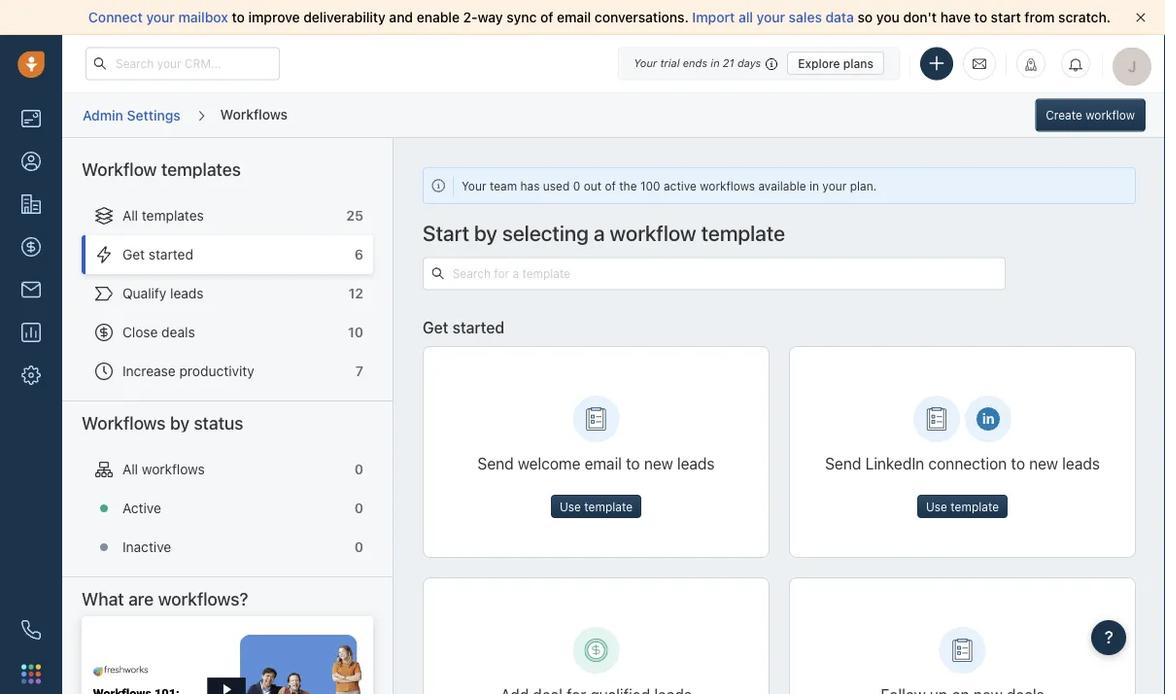 Task type: describe. For each thing, give the bounding box(es) containing it.
workflow templates
[[82, 159, 241, 180]]

sync
[[507, 9, 537, 25]]

ends
[[683, 57, 708, 70]]

scratch.
[[1059, 9, 1112, 25]]

get
[[423, 318, 449, 337]]

linkedin
[[866, 455, 925, 473]]

sales
[[789, 9, 823, 25]]

close image
[[1137, 13, 1147, 22]]

0 for all workflows
[[355, 461, 364, 477]]

improve
[[249, 9, 300, 25]]

you
[[877, 9, 900, 25]]

increase productivity
[[123, 363, 254, 379]]

0 horizontal spatial your
[[146, 9, 175, 25]]

25
[[347, 208, 364, 224]]

available
[[759, 179, 807, 193]]

0 horizontal spatial leads
[[170, 285, 204, 301]]

templates for all templates
[[142, 208, 204, 224]]

0 vertical spatial email
[[557, 9, 592, 25]]

connection
[[929, 455, 1008, 473]]

import all your sales data link
[[693, 9, 858, 25]]

have
[[941, 9, 971, 25]]

all for all templates
[[123, 208, 138, 224]]

plan.
[[851, 179, 877, 193]]

all workflows
[[123, 461, 205, 477]]

connect your mailbox link
[[88, 9, 232, 25]]

100
[[641, 179, 661, 193]]

create workflow link
[[1036, 99, 1147, 132]]

use for welcome
[[560, 500, 581, 513]]

0 horizontal spatial in
[[711, 57, 720, 70]]

new for email
[[645, 455, 674, 473]]

explore plans link
[[788, 52, 885, 75]]

team
[[490, 179, 517, 193]]

out
[[584, 179, 602, 193]]

by for workflows
[[170, 413, 190, 434]]

are
[[128, 589, 154, 610]]

to left start
[[975, 9, 988, 25]]

connect
[[88, 9, 143, 25]]

21
[[723, 57, 735, 70]]

to for send linkedin connection to new leads
[[1012, 455, 1026, 473]]

has
[[521, 179, 540, 193]]

a
[[594, 220, 605, 246]]

and
[[389, 9, 413, 25]]

workflows for workflows
[[220, 106, 288, 122]]

7
[[356, 363, 364, 379]]

leads for send linkedin connection to new leads
[[1063, 455, 1101, 473]]

deliverability
[[304, 9, 386, 25]]

to for send welcome email to new leads
[[626, 455, 640, 473]]

active
[[123, 500, 161, 516]]

all
[[739, 9, 754, 25]]

qualify
[[123, 285, 167, 301]]

use template button for connection
[[918, 495, 1008, 518]]

all templates
[[123, 208, 204, 224]]

leads for send welcome email to new leads
[[678, 455, 715, 473]]

what are workflows?
[[82, 589, 248, 610]]

1 vertical spatial workflows
[[142, 461, 205, 477]]

send linkedin connection to new leads
[[826, 455, 1101, 473]]

10
[[348, 324, 364, 340]]

0 horizontal spatial workflow
[[610, 220, 697, 246]]

template for send welcome email to new leads
[[585, 500, 633, 513]]

send for send welcome email to new leads
[[478, 455, 514, 473]]

active
[[664, 179, 697, 193]]

1 horizontal spatial workflows
[[700, 179, 756, 193]]

your for your trial ends in 21 days
[[634, 57, 658, 70]]

phone element
[[12, 611, 51, 650]]

1 horizontal spatial your
[[757, 9, 786, 25]]

workflows by status
[[82, 413, 244, 434]]

create workflow
[[1047, 108, 1136, 122]]

0 for inactive
[[355, 539, 364, 555]]

your trial ends in 21 days
[[634, 57, 762, 70]]

inactive
[[123, 539, 171, 555]]

plans
[[844, 56, 874, 70]]

workflows for workflows by status
[[82, 413, 166, 434]]



Task type: vqa. For each thing, say whether or not it's contained in the screenshot.
bottommost email
yes



Task type: locate. For each thing, give the bounding box(es) containing it.
1 use template from the left
[[560, 500, 633, 513]]

close deals
[[123, 324, 195, 340]]

1 horizontal spatial leads
[[678, 455, 715, 473]]

what's new image
[[1025, 58, 1039, 71]]

2 horizontal spatial leads
[[1063, 455, 1101, 473]]

workflows
[[220, 106, 288, 122], [82, 413, 166, 434]]

template down send welcome email to new leads at the bottom
[[585, 500, 633, 513]]

settings
[[127, 107, 181, 123]]

0 horizontal spatial by
[[170, 413, 190, 434]]

1 horizontal spatial workflow
[[1086, 108, 1136, 122]]

your left the team
[[462, 179, 487, 193]]

close
[[123, 324, 158, 340]]

use template button
[[551, 495, 642, 518], [918, 495, 1008, 518]]

explore plans
[[799, 56, 874, 70]]

workflow right create
[[1086, 108, 1136, 122]]

0 vertical spatial templates
[[161, 159, 241, 180]]

template
[[702, 220, 786, 246], [585, 500, 633, 513], [951, 500, 1000, 513]]

use down welcome
[[560, 500, 581, 513]]

2 horizontal spatial your
[[823, 179, 847, 193]]

way
[[478, 9, 503, 25]]

0 vertical spatial workflows
[[700, 179, 756, 193]]

data
[[826, 9, 855, 25]]

0 vertical spatial your
[[634, 57, 658, 70]]

use
[[560, 500, 581, 513], [927, 500, 948, 513]]

1 vertical spatial templates
[[142, 208, 204, 224]]

get started
[[423, 318, 505, 337]]

use down send linkedin connection to new leads
[[927, 500, 948, 513]]

productivity
[[179, 363, 254, 379]]

create
[[1047, 108, 1083, 122]]

your left mailbox
[[146, 9, 175, 25]]

1 new from the left
[[645, 455, 674, 473]]

admin settings
[[83, 107, 181, 123]]

your right all
[[757, 9, 786, 25]]

templates up all templates
[[161, 159, 241, 180]]

template up search for a template text field
[[702, 220, 786, 246]]

1 vertical spatial of
[[605, 179, 616, 193]]

0 horizontal spatial use template button
[[551, 495, 642, 518]]

use for linkedin
[[927, 500, 948, 513]]

1 horizontal spatial use template button
[[918, 495, 1008, 518]]

workflow down 100
[[610, 220, 697, 246]]

in right available
[[810, 179, 820, 193]]

1 vertical spatial workflow
[[610, 220, 697, 246]]

templates
[[161, 159, 241, 180], [142, 208, 204, 224]]

enable
[[417, 9, 460, 25]]

0 horizontal spatial workflows
[[142, 461, 205, 477]]

your for your team has used 0 out of the 100 active workflows available in your plan.
[[462, 179, 487, 193]]

0 horizontal spatial send
[[478, 455, 514, 473]]

trial
[[661, 57, 680, 70]]

send left welcome
[[478, 455, 514, 473]]

use template
[[560, 500, 633, 513], [927, 500, 1000, 513]]

import
[[693, 9, 735, 25]]

in left 21
[[711, 57, 720, 70]]

1 vertical spatial your
[[462, 179, 487, 193]]

your left plan.
[[823, 179, 847, 193]]

templates for workflow templates
[[161, 159, 241, 180]]

your left trial
[[634, 57, 658, 70]]

selecting
[[503, 220, 589, 246]]

use template down send welcome email to new leads at the bottom
[[560, 500, 633, 513]]

of
[[541, 9, 554, 25], [605, 179, 616, 193]]

0 vertical spatial of
[[541, 9, 554, 25]]

to right connection
[[1012, 455, 1026, 473]]

1 send from the left
[[478, 455, 514, 473]]

1 vertical spatial workflows
[[82, 413, 166, 434]]

send
[[478, 455, 514, 473], [826, 455, 862, 473]]

0 for active
[[355, 500, 364, 516]]

0 horizontal spatial use
[[560, 500, 581, 513]]

2 use from the left
[[927, 500, 948, 513]]

1 use from the left
[[560, 500, 581, 513]]

1 horizontal spatial in
[[810, 179, 820, 193]]

2 use template button from the left
[[918, 495, 1008, 518]]

of right sync
[[541, 9, 554, 25]]

start by selecting a workflow template
[[423, 220, 786, 246]]

phone image
[[21, 620, 41, 640]]

1 horizontal spatial workflows
[[220, 106, 288, 122]]

2 all from the top
[[123, 461, 138, 477]]

0 horizontal spatial use template
[[560, 500, 633, 513]]

1 horizontal spatial new
[[1030, 455, 1059, 473]]

1 vertical spatial all
[[123, 461, 138, 477]]

use template button for email
[[551, 495, 642, 518]]

what
[[82, 589, 124, 610]]

0 vertical spatial workflows
[[220, 106, 288, 122]]

all
[[123, 208, 138, 224], [123, 461, 138, 477]]

0 horizontal spatial template
[[585, 500, 633, 513]]

1 vertical spatial by
[[170, 413, 190, 434]]

your
[[634, 57, 658, 70], [462, 179, 487, 193]]

mailbox
[[179, 9, 228, 25]]

so
[[858, 9, 873, 25]]

start
[[423, 220, 470, 246]]

to right mailbox
[[232, 9, 245, 25]]

0 horizontal spatial workflows
[[82, 413, 166, 434]]

2 new from the left
[[1030, 455, 1059, 473]]

to for connect your mailbox to improve deliverability and enable 2-way sync of email conversations. import all your sales data so you don't have to start from scratch.
[[232, 9, 245, 25]]

1 horizontal spatial your
[[634, 57, 658, 70]]

1 all from the top
[[123, 208, 138, 224]]

templates down workflow templates on the left top of page
[[142, 208, 204, 224]]

by right start
[[475, 220, 498, 246]]

the
[[620, 179, 637, 193]]

12
[[349, 285, 364, 301]]

1 horizontal spatial send
[[826, 455, 862, 473]]

admin
[[83, 107, 123, 123]]

email
[[557, 9, 592, 25], [585, 455, 622, 473]]

0 vertical spatial by
[[475, 220, 498, 246]]

leads
[[170, 285, 204, 301], [678, 455, 715, 473], [1063, 455, 1101, 473]]

1 horizontal spatial use template
[[927, 500, 1000, 513]]

2 send from the left
[[826, 455, 862, 473]]

1 vertical spatial email
[[585, 455, 622, 473]]

by
[[475, 220, 498, 246], [170, 413, 190, 434]]

workflow
[[82, 159, 157, 180]]

started
[[453, 318, 505, 337]]

send welcome email to new leads
[[478, 455, 715, 473]]

send email image
[[973, 56, 987, 72]]

don't
[[904, 9, 938, 25]]

workflows?
[[158, 589, 248, 610]]

use template down send linkedin connection to new leads
[[927, 500, 1000, 513]]

freshworks switcher image
[[21, 664, 41, 684]]

send for send linkedin connection to new leads
[[826, 455, 862, 473]]

Search for a template text field
[[445, 265, 998, 282]]

from
[[1025, 9, 1056, 25]]

1 horizontal spatial by
[[475, 220, 498, 246]]

use template for email
[[560, 500, 633, 513]]

2 use template from the left
[[927, 500, 1000, 513]]

1 use template button from the left
[[551, 495, 642, 518]]

to right welcome
[[626, 455, 640, 473]]

days
[[738, 57, 762, 70]]

qualify leads
[[123, 285, 204, 301]]

start
[[992, 9, 1022, 25]]

welcome
[[518, 455, 581, 473]]

new for connection
[[1030, 455, 1059, 473]]

new
[[645, 455, 674, 473], [1030, 455, 1059, 473]]

0 horizontal spatial new
[[645, 455, 674, 473]]

0 horizontal spatial your
[[462, 179, 487, 193]]

of left the
[[605, 179, 616, 193]]

1 horizontal spatial of
[[605, 179, 616, 193]]

Search your CRM... text field
[[86, 47, 280, 80]]

template down connection
[[951, 500, 1000, 513]]

workflows down increase
[[82, 413, 166, 434]]

use template for connection
[[927, 500, 1000, 513]]

workflows right active
[[700, 179, 756, 193]]

2-
[[464, 9, 478, 25]]

all down workflow
[[123, 208, 138, 224]]

use template button down send welcome email to new leads at the bottom
[[551, 495, 642, 518]]

email right welcome
[[585, 455, 622, 473]]

send left linkedin
[[826, 455, 862, 473]]

all for all workflows
[[123, 461, 138, 477]]

0 vertical spatial in
[[711, 57, 720, 70]]

1 horizontal spatial use
[[927, 500, 948, 513]]

explore
[[799, 56, 841, 70]]

increase
[[123, 363, 176, 379]]

your team has used 0 out of the 100 active workflows available in your plan.
[[462, 179, 877, 193]]

workflow
[[1086, 108, 1136, 122], [610, 220, 697, 246]]

2 horizontal spatial template
[[951, 500, 1000, 513]]

deals
[[162, 324, 195, 340]]

0
[[573, 179, 581, 193], [355, 461, 364, 477], [355, 500, 364, 516], [355, 539, 364, 555]]

workflow inside create workflow button
[[1086, 108, 1136, 122]]

email right sync
[[557, 9, 592, 25]]

in
[[711, 57, 720, 70], [810, 179, 820, 193]]

template for send linkedin connection to new leads
[[951, 500, 1000, 513]]

0 vertical spatial all
[[123, 208, 138, 224]]

by for start
[[475, 220, 498, 246]]

workflows down 'workflows by status'
[[142, 461, 205, 477]]

workflows down the 'search your crm...' text field
[[220, 106, 288, 122]]

connect your mailbox to improve deliverability and enable 2-way sync of email conversations. import all your sales data so you don't have to start from scratch.
[[88, 9, 1112, 25]]

0 horizontal spatial of
[[541, 9, 554, 25]]

status
[[194, 413, 244, 434]]

workflows
[[700, 179, 756, 193], [142, 461, 205, 477]]

used
[[543, 179, 570, 193]]

create workflow button
[[1036, 99, 1147, 132]]

0 vertical spatial workflow
[[1086, 108, 1136, 122]]

all up active
[[123, 461, 138, 477]]

1 horizontal spatial template
[[702, 220, 786, 246]]

conversations.
[[595, 9, 689, 25]]

by left status
[[170, 413, 190, 434]]

1 vertical spatial in
[[810, 179, 820, 193]]

admin settings link
[[82, 100, 182, 130]]

use template button down send linkedin connection to new leads
[[918, 495, 1008, 518]]



